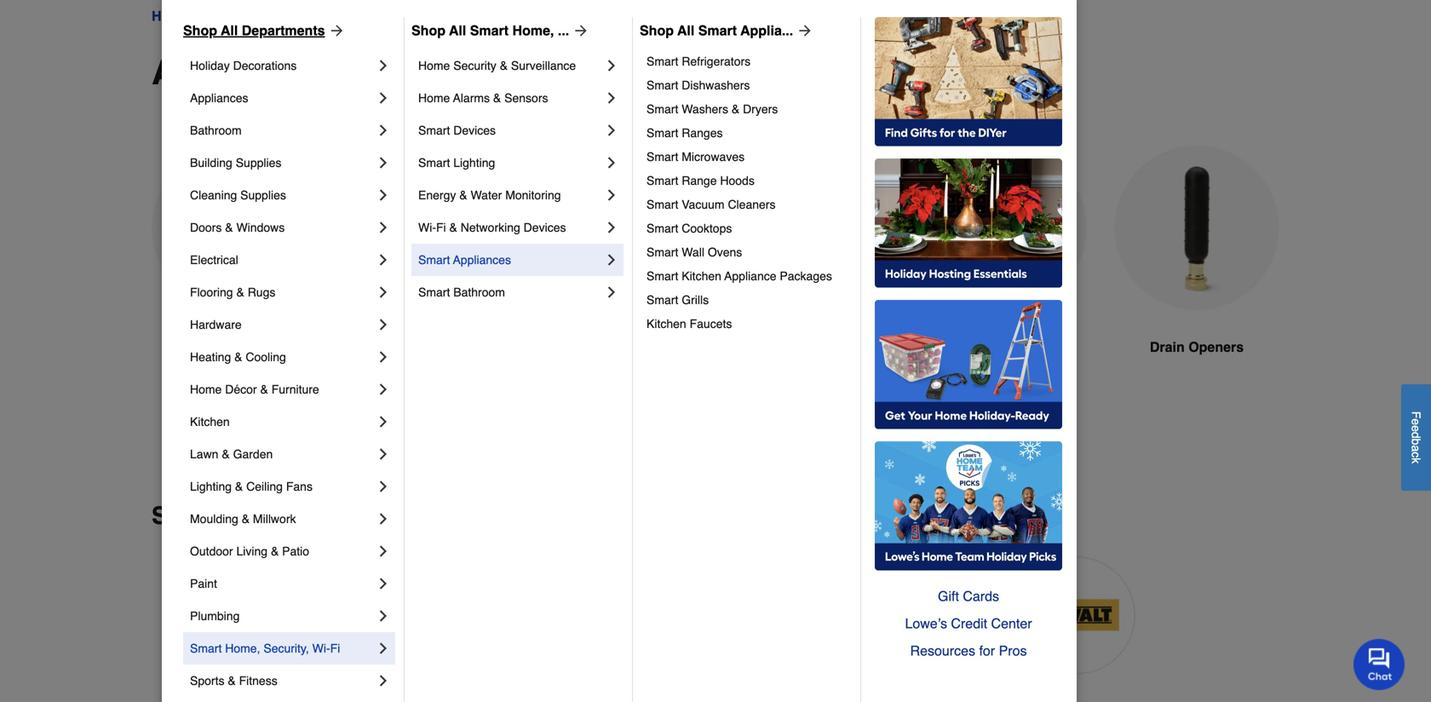 Task type: describe. For each thing, give the bounding box(es) containing it.
supplies for building supplies
[[236, 156, 282, 170]]

chevron right image for home décor & furniture
[[375, 381, 392, 398]]

security,
[[264, 642, 309, 655]]

chevron right image for smart bathroom
[[603, 284, 620, 301]]

smart vacuum cleaners
[[647, 198, 776, 211]]

shop
[[152, 502, 211, 530]]

0 vertical spatial augers,
[[281, 8, 328, 24]]

windows
[[236, 221, 285, 234]]

0 vertical spatial plumbing link
[[204, 6, 267, 26]]

home for home security & surveillance
[[418, 59, 450, 72]]

departments
[[242, 23, 325, 38]]

washers
[[682, 102, 728, 116]]

1 vertical spatial augers, plungers & drain openers
[[152, 53, 712, 92]]

0 horizontal spatial fi
[[330, 642, 340, 655]]

d
[[1410, 432, 1423, 438]]

0 horizontal spatial lighting
[[190, 480, 232, 493]]

2 e from the top
[[1410, 425, 1423, 432]]

home décor & furniture link
[[190, 373, 375, 406]]

kitchen faucets link
[[647, 312, 849, 336]]

machine augers
[[374, 339, 479, 355]]

hoods
[[720, 174, 755, 187]]

wi- inside smart home, security, wi-fi link
[[312, 642, 330, 655]]

hand augers link
[[152, 146, 317, 398]]

chevron right image for home alarms & sensors
[[603, 89, 620, 107]]

smart for smart appliances
[[418, 253, 450, 267]]

rugs
[[248, 285, 276, 299]]

wi-fi & networking devices link
[[418, 211, 603, 244]]

smart up home security & surveillance
[[470, 23, 509, 38]]

cleaning supplies
[[190, 188, 286, 202]]

moulding & millwork link
[[190, 503, 375, 535]]

monitoring
[[505, 188, 561, 202]]

home alarms & sensors link
[[418, 82, 603, 114]]

ovens
[[708, 245, 742, 259]]

f e e d b a c k
[[1410, 411, 1423, 464]]

gift cards link
[[875, 583, 1062, 610]]

chevron right image for cleaning supplies
[[375, 187, 392, 204]]

smart washers & dryers
[[647, 102, 778, 116]]

packages
[[780, 269, 832, 283]]

smart bathroom link
[[418, 276, 603, 308]]

smart for smart vacuum cleaners
[[647, 198, 679, 211]]

smart for smart refrigerators
[[647, 55, 679, 68]]

cooling
[[246, 350, 286, 364]]

a black rubber plunger. image
[[729, 146, 895, 312]]

drain openers
[[1150, 339, 1244, 355]]

living
[[236, 544, 268, 558]]

chevron right image for appliances
[[375, 89, 392, 107]]

a cobra rubber bladder with brass fitting. image
[[1114, 146, 1280, 311]]

smart appliances link
[[418, 244, 603, 276]]

& inside heating & cooling link
[[234, 350, 242, 364]]

outdoor living & patio link
[[190, 535, 375, 567]]

smart range hoods link
[[647, 169, 849, 193]]

smart for smart washers & dryers
[[647, 102, 679, 116]]

smart kitchen appliance packages link
[[647, 264, 849, 288]]

home for home alarms & sensors
[[418, 91, 450, 105]]

smart lighting link
[[418, 147, 603, 179]]

& inside smart washers & dryers link
[[732, 102, 740, 116]]

b
[[1410, 438, 1423, 445]]

energy & water monitoring link
[[418, 179, 603, 211]]

arrow right image for shop all departments
[[325, 22, 346, 39]]

smart for smart wall ovens
[[647, 245, 679, 259]]

refrigerators
[[682, 55, 751, 68]]

energy
[[418, 188, 456, 202]]

drain openers link
[[1114, 146, 1280, 398]]

cobra logo. image
[[585, 557, 702, 674]]

chevron right image for hardware
[[375, 316, 392, 333]]

home link
[[152, 6, 190, 26]]

smart grills link
[[647, 288, 849, 312]]

holiday hosting essentials. image
[[875, 158, 1062, 288]]

smart for smart home, security, wi-fi
[[190, 642, 222, 655]]

for
[[979, 643, 995, 659]]

augers for hand augers
[[230, 339, 276, 355]]

chat invite button image
[[1354, 638, 1406, 690]]

chevron right image for wi-fi & networking devices
[[603, 219, 620, 236]]

1 horizontal spatial bathroom
[[453, 285, 505, 299]]

shop for shop all smart applia...
[[640, 23, 674, 38]]

resources for pros link
[[875, 637, 1062, 665]]

home décor & furniture
[[190, 383, 319, 396]]

0 vertical spatial appliances
[[190, 91, 248, 105]]

plungers inside augers, plungers & drain openers link
[[332, 8, 386, 24]]

millwork
[[253, 512, 296, 526]]

smart for smart microwaves
[[647, 150, 679, 164]]

furniture
[[272, 383, 319, 396]]

1 horizontal spatial appliances
[[453, 253, 511, 267]]

smart for smart cooktops
[[647, 222, 679, 235]]

lawn
[[190, 447, 219, 461]]

1 e from the top
[[1410, 418, 1423, 425]]

drain for drain cleaners & chemicals
[[565, 339, 599, 355]]

smart up "refrigerators" at the top of page
[[698, 23, 737, 38]]

smart lighting
[[418, 156, 495, 170]]

garden
[[233, 447, 273, 461]]

water
[[471, 188, 502, 202]]

chevron right image for lawn & garden
[[375, 446, 392, 463]]

supplies for cleaning supplies
[[240, 188, 286, 202]]

patio
[[282, 544, 309, 558]]

shop all departments link
[[183, 20, 346, 41]]

1 horizontal spatial cleaners
[[728, 198, 776, 211]]

1 vertical spatial augers,
[[152, 53, 279, 92]]

home for home décor & furniture
[[190, 383, 222, 396]]

smart vacuum cleaners link
[[647, 193, 849, 216]]

& inside flooring & rugs link
[[236, 285, 244, 299]]

hardware
[[190, 318, 242, 331]]

orange drain snakes. image
[[922, 146, 1087, 311]]

grills
[[682, 293, 709, 307]]

lighting & ceiling fans
[[190, 480, 313, 493]]

all for shop all smart home, ...
[[449, 23, 466, 38]]

1 vertical spatial openers
[[574, 53, 712, 92]]

sports
[[190, 674, 224, 688]]

drain for drain openers
[[1150, 339, 1185, 355]]

smart washers & dryers link
[[647, 97, 849, 121]]

k
[[1410, 458, 1423, 464]]

& inside energy & water monitoring link
[[459, 188, 467, 202]]

security
[[453, 59, 497, 72]]

heating
[[190, 350, 231, 364]]

smart cooktops
[[647, 222, 732, 235]]

drain cleaners & chemicals link
[[537, 146, 702, 419]]

smart devices
[[418, 124, 496, 137]]

kitchen faucets
[[647, 317, 732, 331]]

smart for smart bathroom
[[418, 285, 450, 299]]

smart for smart dishwashers
[[647, 78, 679, 92]]

1 vertical spatial devices
[[524, 221, 566, 234]]

heating & cooling
[[190, 350, 286, 364]]

smart ranges link
[[647, 121, 849, 145]]

& inside home décor & furniture link
[[260, 383, 268, 396]]

sports & fitness link
[[190, 665, 375, 697]]

hardware link
[[190, 308, 375, 341]]

smart devices link
[[418, 114, 603, 147]]

0 horizontal spatial bathroom
[[190, 124, 242, 137]]

& inside lighting & ceiling fans link
[[235, 480, 243, 493]]

smart home, security, wi-fi link
[[190, 632, 375, 665]]

heating & cooling link
[[190, 341, 375, 373]]

cleaning supplies link
[[190, 179, 375, 211]]

home security & surveillance link
[[418, 49, 603, 82]]

smart refrigerators
[[647, 55, 754, 68]]

flooring
[[190, 285, 233, 299]]

hand
[[192, 339, 226, 355]]

arrow right image
[[793, 22, 814, 39]]

outdoor living & patio
[[190, 544, 309, 558]]

a kobalt music wire drain hand auger. image
[[152, 146, 317, 311]]

doors & windows link
[[190, 211, 375, 244]]

shop all smart home, ...
[[412, 23, 569, 38]]



Task type: vqa. For each thing, say whether or not it's contained in the screenshot.
camera icon at the top right of page
no



Task type: locate. For each thing, give the bounding box(es) containing it.
plumbing link up "security," on the left of the page
[[190, 600, 375, 632]]

smart down smart appliances
[[418, 285, 450, 299]]

e
[[1410, 418, 1423, 425], [1410, 425, 1423, 432]]

gift
[[938, 588, 959, 604]]

arrow right image up holiday decorations link
[[325, 22, 346, 39]]

0 horizontal spatial augers,
[[152, 53, 279, 92]]

shop for shop all departments
[[183, 23, 217, 38]]

smart up smart grills
[[647, 269, 679, 283]]

fi right "security," on the left of the page
[[330, 642, 340, 655]]

& inside lawn & garden link
[[222, 447, 230, 461]]

1 shop from the left
[[183, 23, 217, 38]]

0 vertical spatial wi-
[[418, 221, 436, 234]]

all for shop all smart applia...
[[677, 23, 695, 38]]

kitchen down smart grills
[[647, 317, 686, 331]]

1 horizontal spatial home,
[[513, 23, 554, 38]]

alarms
[[453, 91, 490, 105]]

snakes
[[1000, 339, 1048, 355]]

0 vertical spatial augers, plungers & drain openers
[[281, 8, 491, 24]]

bathroom up building at the top left of page
[[190, 124, 242, 137]]

smart left range at the top of page
[[647, 174, 679, 187]]

augers inside 'link'
[[433, 339, 479, 355]]

chevron right image for plumbing
[[375, 608, 392, 625]]

arrow right image for shop all smart home, ...
[[569, 22, 590, 39]]

smart left grills
[[647, 293, 679, 307]]

appliance
[[725, 269, 777, 283]]

smart for smart ranges
[[647, 126, 679, 140]]

drain cleaners & chemicals
[[565, 339, 674, 375]]

1 horizontal spatial openers
[[574, 53, 712, 92]]

range
[[682, 174, 717, 187]]

&
[[390, 8, 399, 24], [443, 53, 468, 92], [500, 59, 508, 72], [493, 91, 501, 105], [732, 102, 740, 116], [459, 188, 467, 202], [225, 221, 233, 234], [449, 221, 457, 234], [236, 285, 244, 299], [665, 339, 674, 355], [234, 350, 242, 364], [260, 383, 268, 396], [222, 447, 230, 461], [235, 480, 243, 493], [242, 512, 250, 526], [271, 544, 279, 558], [228, 674, 236, 688]]

surveillance
[[511, 59, 576, 72]]

& inside sports & fitness link
[[228, 674, 236, 688]]

chevron right image for home security & surveillance
[[603, 57, 620, 74]]

shop all departments
[[183, 23, 325, 38]]

0 vertical spatial cleaners
[[728, 198, 776, 211]]

resources for pros
[[910, 643, 1027, 659]]

all up holiday decorations
[[221, 23, 238, 38]]

1 vertical spatial appliances
[[453, 253, 511, 267]]

1 vertical spatial home,
[[225, 642, 260, 655]]

credit
[[951, 616, 988, 631]]

a
[[1410, 445, 1423, 452]]

2 horizontal spatial shop
[[640, 23, 674, 38]]

smart up smart ranges
[[647, 102, 679, 116]]

cleaners up chemicals
[[603, 339, 661, 355]]

décor
[[225, 383, 257, 396]]

zep logo. image
[[296, 557, 413, 674]]

drain snakes link
[[922, 146, 1087, 398]]

e up d
[[1410, 418, 1423, 425]]

1 vertical spatial lighting
[[190, 480, 232, 493]]

1 vertical spatial fi
[[330, 642, 340, 655]]

1 horizontal spatial arrow right image
[[569, 22, 590, 39]]

smart up smart lighting
[[418, 124, 450, 137]]

1 horizontal spatial augers,
[[281, 8, 328, 24]]

0 horizontal spatial augers
[[230, 339, 276, 355]]

all up smart refrigerators
[[677, 23, 695, 38]]

ceiling
[[246, 480, 283, 493]]

cooktops
[[682, 222, 732, 235]]

1 horizontal spatial shop
[[412, 23, 446, 38]]

1 augers from the left
[[230, 339, 276, 355]]

faucets
[[690, 317, 732, 331]]

gift cards
[[938, 588, 999, 604]]

& inside wi-fi & networking devices link
[[449, 221, 457, 234]]

chevron right image
[[603, 154, 620, 171], [375, 187, 392, 204], [603, 219, 620, 236], [603, 251, 620, 268], [375, 284, 392, 301], [375, 381, 392, 398], [375, 446, 392, 463], [375, 478, 392, 495], [375, 510, 392, 527], [375, 640, 392, 657]]

kitchen link
[[190, 406, 375, 438]]

korky logo. image
[[874, 557, 991, 674]]

electrical link
[[190, 244, 375, 276]]

chevron right image for smart lighting
[[603, 154, 620, 171]]

1 vertical spatial bathroom
[[453, 285, 505, 299]]

1 vertical spatial plungers
[[288, 53, 434, 92]]

dryers
[[743, 102, 778, 116]]

shop up home security & surveillance
[[412, 23, 446, 38]]

smart for smart range hoods
[[647, 174, 679, 187]]

smart refrigerators link
[[647, 49, 849, 73]]

shop for shop all smart home, ...
[[412, 23, 446, 38]]

0 horizontal spatial cleaners
[[603, 339, 661, 355]]

shop up holiday
[[183, 23, 217, 38]]

2 horizontal spatial all
[[677, 23, 695, 38]]

drain for drain snakes
[[961, 339, 996, 355]]

flooring & rugs link
[[190, 276, 375, 308]]

1 arrow right image from the left
[[325, 22, 346, 39]]

bathroom down smart appliances
[[453, 285, 505, 299]]

0 horizontal spatial arrow right image
[[325, 22, 346, 39]]

chemicals
[[585, 360, 654, 375]]

0 horizontal spatial wi-
[[312, 642, 330, 655]]

drain inside drain cleaners & chemicals
[[565, 339, 599, 355]]

smart up the smart bathroom
[[418, 253, 450, 267]]

all for shop all departments
[[221, 23, 238, 38]]

moulding
[[190, 512, 238, 526]]

arrow right image
[[325, 22, 346, 39], [569, 22, 590, 39]]

smart down smart refrigerators
[[647, 78, 679, 92]]

chevron right image for kitchen
[[375, 413, 392, 430]]

smart left ranges
[[647, 126, 679, 140]]

energy & water monitoring
[[418, 188, 561, 202]]

shop all smart applia... link
[[640, 20, 814, 41]]

smart down smart ranges
[[647, 150, 679, 164]]

shop
[[183, 23, 217, 38], [412, 23, 446, 38], [640, 23, 674, 38]]

appliances link
[[190, 82, 375, 114]]

smart left wall
[[647, 245, 679, 259]]

smart cooktops link
[[647, 216, 849, 240]]

fi down energy
[[436, 221, 446, 234]]

plumbing for bottom plumbing link
[[190, 609, 240, 623]]

kitchen for kitchen faucets
[[647, 317, 686, 331]]

0 horizontal spatial all
[[221, 23, 238, 38]]

all up 'security'
[[449, 23, 466, 38]]

wi-fi & networking devices
[[418, 221, 566, 234]]

plumbing down paint
[[190, 609, 240, 623]]

2 all from the left
[[449, 23, 466, 38]]

home inside home décor & furniture link
[[190, 383, 222, 396]]

dewalt logo. image
[[1018, 557, 1135, 674]]

plumbing for the topmost plumbing link
[[204, 8, 267, 24]]

paint
[[190, 577, 217, 590]]

1 horizontal spatial devices
[[524, 221, 566, 234]]

2 shop from the left
[[412, 23, 446, 38]]

0 vertical spatial devices
[[453, 124, 496, 137]]

chevron right image for energy & water monitoring
[[603, 187, 620, 204]]

3 shop from the left
[[640, 23, 674, 38]]

smart inside 'link'
[[647, 174, 679, 187]]

fi
[[436, 221, 446, 234], [330, 642, 340, 655]]

smart for smart kitchen appliance packages
[[647, 269, 679, 283]]

arrow right image up the surveillance
[[569, 22, 590, 39]]

chevron right image for sports & fitness
[[375, 672, 392, 689]]

chevron right image
[[375, 57, 392, 74], [603, 57, 620, 74], [375, 89, 392, 107], [603, 89, 620, 107], [375, 122, 392, 139], [603, 122, 620, 139], [375, 154, 392, 171], [603, 187, 620, 204], [375, 219, 392, 236], [375, 251, 392, 268], [603, 284, 620, 301], [375, 316, 392, 333], [375, 348, 392, 366], [375, 413, 392, 430], [375, 543, 392, 560], [375, 575, 392, 592], [375, 608, 392, 625], [375, 672, 392, 689]]

wi- right "security," on the left of the page
[[312, 642, 330, 655]]

& inside doors & windows "link"
[[225, 221, 233, 234]]

chevron right image for bathroom
[[375, 122, 392, 139]]

plungers
[[332, 8, 386, 24], [288, 53, 434, 92]]

ranges
[[682, 126, 723, 140]]

chevron right image for holiday decorations
[[375, 57, 392, 74]]

supplies up cleaning supplies
[[236, 156, 282, 170]]

applia...
[[741, 23, 793, 38]]

a yellow jug of drano commercial line drain cleaner. image
[[537, 146, 702, 311]]

0 vertical spatial lighting
[[453, 156, 495, 170]]

chevron right image for electrical
[[375, 251, 392, 268]]

shop up smart refrigerators
[[640, 23, 674, 38]]

1 vertical spatial plumbing
[[190, 609, 240, 623]]

smart for smart lighting
[[418, 156, 450, 170]]

chevron right image for smart devices
[[603, 122, 620, 139]]

augers, down shop all departments
[[152, 53, 279, 92]]

find gifts for the diyer. image
[[875, 17, 1062, 147]]

kitchen up lawn
[[190, 415, 230, 429]]

supplies inside "link"
[[236, 156, 282, 170]]

augers, up holiday decorations link
[[281, 8, 328, 24]]

lowe's credit center link
[[875, 610, 1062, 637]]

holiday decorations
[[190, 59, 297, 72]]

fans
[[286, 480, 313, 493]]

wi- inside wi-fi & networking devices link
[[418, 221, 436, 234]]

lighting up water
[[453, 156, 495, 170]]

3 all from the left
[[677, 23, 695, 38]]

cleaners
[[728, 198, 776, 211], [603, 339, 661, 355]]

2 horizontal spatial openers
[[1189, 339, 1244, 355]]

lighting up the moulding at the bottom of page
[[190, 480, 232, 493]]

0 horizontal spatial openers
[[439, 8, 491, 24]]

& inside drain cleaners & chemicals
[[665, 339, 674, 355]]

smart home, security, wi-fi
[[190, 642, 340, 655]]

supplies up windows
[[240, 188, 286, 202]]

home security & surveillance
[[418, 59, 576, 72]]

smart appliances
[[418, 253, 511, 267]]

a brass craft music wire machine auger. image
[[344, 146, 510, 312]]

cleaners down smart range hoods 'link'
[[728, 198, 776, 211]]

chevron right image for smart home, security, wi-fi
[[375, 640, 392, 657]]

smart microwaves link
[[647, 145, 849, 169]]

plungers down augers, plungers & drain openers link
[[288, 53, 434, 92]]

bathroom link
[[190, 114, 375, 147]]

smart for smart grills
[[647, 293, 679, 307]]

home for home
[[152, 8, 190, 24]]

smart up "smart cooktops"
[[647, 198, 679, 211]]

1 vertical spatial kitchen
[[647, 317, 686, 331]]

brand
[[252, 502, 321, 530]]

home inside "home alarms & sensors" link
[[418, 91, 450, 105]]

microwaves
[[682, 150, 745, 164]]

appliances down networking in the left of the page
[[453, 253, 511, 267]]

0 vertical spatial plumbing
[[204, 8, 267, 24]]

drain inside "link"
[[1150, 339, 1185, 355]]

openers inside "link"
[[1189, 339, 1244, 355]]

lowe's
[[905, 616, 947, 631]]

0 horizontal spatial shop
[[183, 23, 217, 38]]

0 horizontal spatial home,
[[225, 642, 260, 655]]

1 horizontal spatial all
[[449, 23, 466, 38]]

chevron right image for moulding & millwork
[[375, 510, 392, 527]]

& inside home security & surveillance link
[[500, 59, 508, 72]]

chevron right image for flooring & rugs
[[375, 284, 392, 301]]

appliances down holiday
[[190, 91, 248, 105]]

1 vertical spatial plumbing link
[[190, 600, 375, 632]]

0 vertical spatial plungers
[[332, 8, 386, 24]]

lighting
[[453, 156, 495, 170], [190, 480, 232, 493]]

1 vertical spatial wi-
[[312, 642, 330, 655]]

2 arrow right image from the left
[[569, 22, 590, 39]]

lowe's home team holiday picks. image
[[875, 441, 1062, 571]]

1 horizontal spatial lighting
[[453, 156, 495, 170]]

smart dishwashers link
[[647, 73, 849, 97]]

2 vertical spatial openers
[[1189, 339, 1244, 355]]

devices down alarms
[[453, 124, 496, 137]]

building
[[190, 156, 232, 170]]

smart for smart devices
[[418, 124, 450, 137]]

e up 'b'
[[1410, 425, 1423, 432]]

augers, plungers & drain openers
[[281, 8, 491, 24], [152, 53, 712, 92]]

building supplies
[[190, 156, 282, 170]]

1 vertical spatial supplies
[[240, 188, 286, 202]]

arrow right image inside shop all departments link
[[325, 22, 346, 39]]

0 vertical spatial supplies
[[236, 156, 282, 170]]

plumbing
[[204, 8, 267, 24], [190, 609, 240, 623]]

home inside home security & surveillance link
[[418, 59, 450, 72]]

f e e d b a c k button
[[1402, 384, 1431, 491]]

get your home holiday-ready. image
[[875, 300, 1062, 429]]

1 vertical spatial cleaners
[[603, 339, 661, 355]]

home, left ...
[[513, 23, 554, 38]]

lighting inside "link"
[[453, 156, 495, 170]]

& inside augers, plungers & drain openers link
[[390, 8, 399, 24]]

0 vertical spatial home,
[[513, 23, 554, 38]]

lawn & garden
[[190, 447, 273, 461]]

home, up 'sports & fitness'
[[225, 642, 260, 655]]

devices down monitoring
[[524, 221, 566, 234]]

plumbing link up holiday decorations
[[204, 6, 267, 26]]

chevron right image for outdoor living & patio
[[375, 543, 392, 560]]

smart up smart wall ovens
[[647, 222, 679, 235]]

machine augers link
[[344, 146, 510, 398]]

wall
[[682, 245, 705, 259]]

doors
[[190, 221, 222, 234]]

0 vertical spatial kitchen
[[682, 269, 722, 283]]

smart ranges
[[647, 126, 723, 140]]

0 vertical spatial fi
[[436, 221, 446, 234]]

kitchen up grills
[[682, 269, 722, 283]]

& inside "home alarms & sensors" link
[[493, 91, 501, 105]]

augers for machine augers
[[433, 339, 479, 355]]

wi- down energy
[[418, 221, 436, 234]]

chevron right image for heating & cooling
[[375, 348, 392, 366]]

openers
[[439, 8, 491, 24], [574, 53, 712, 92], [1189, 339, 1244, 355]]

drain snakes
[[961, 339, 1048, 355]]

holiday decorations link
[[190, 49, 375, 82]]

& inside outdoor living & patio link
[[271, 544, 279, 558]]

f
[[1410, 411, 1423, 418]]

0 horizontal spatial appliances
[[190, 91, 248, 105]]

1 all from the left
[[221, 23, 238, 38]]

0 vertical spatial bathroom
[[190, 124, 242, 137]]

chevron right image for paint
[[375, 575, 392, 592]]

& inside 'moulding & millwork' link
[[242, 512, 250, 526]]

c
[[1410, 452, 1423, 458]]

smart up the smart dishwashers
[[647, 55, 679, 68]]

lighting & ceiling fans link
[[190, 470, 375, 503]]

chevron right image for smart appliances
[[603, 251, 620, 268]]

hand augers
[[192, 339, 276, 355]]

smart up sports
[[190, 642, 222, 655]]

fitness
[[239, 674, 278, 688]]

1 horizontal spatial fi
[[436, 221, 446, 234]]

smart up energy
[[418, 156, 450, 170]]

plungers right "departments"
[[332, 8, 386, 24]]

0 horizontal spatial devices
[[453, 124, 496, 137]]

1 horizontal spatial wi-
[[418, 221, 436, 234]]

chevron right image for lighting & ceiling fans
[[375, 478, 392, 495]]

0 vertical spatial openers
[[439, 8, 491, 24]]

1 horizontal spatial augers
[[433, 339, 479, 355]]

cleaners inside drain cleaners & chemicals
[[603, 339, 661, 355]]

chevron right image for building supplies
[[375, 154, 392, 171]]

doors & windows
[[190, 221, 285, 234]]

kitchen for kitchen
[[190, 415, 230, 429]]

arrow right image inside shop all smart home, ... link
[[569, 22, 590, 39]]

2 vertical spatial kitchen
[[190, 415, 230, 429]]

plumbing up holiday decorations
[[204, 8, 267, 24]]

resources
[[910, 643, 976, 659]]

networking
[[461, 221, 520, 234]]

2 augers from the left
[[433, 339, 479, 355]]

chevron right image for doors & windows
[[375, 219, 392, 236]]



